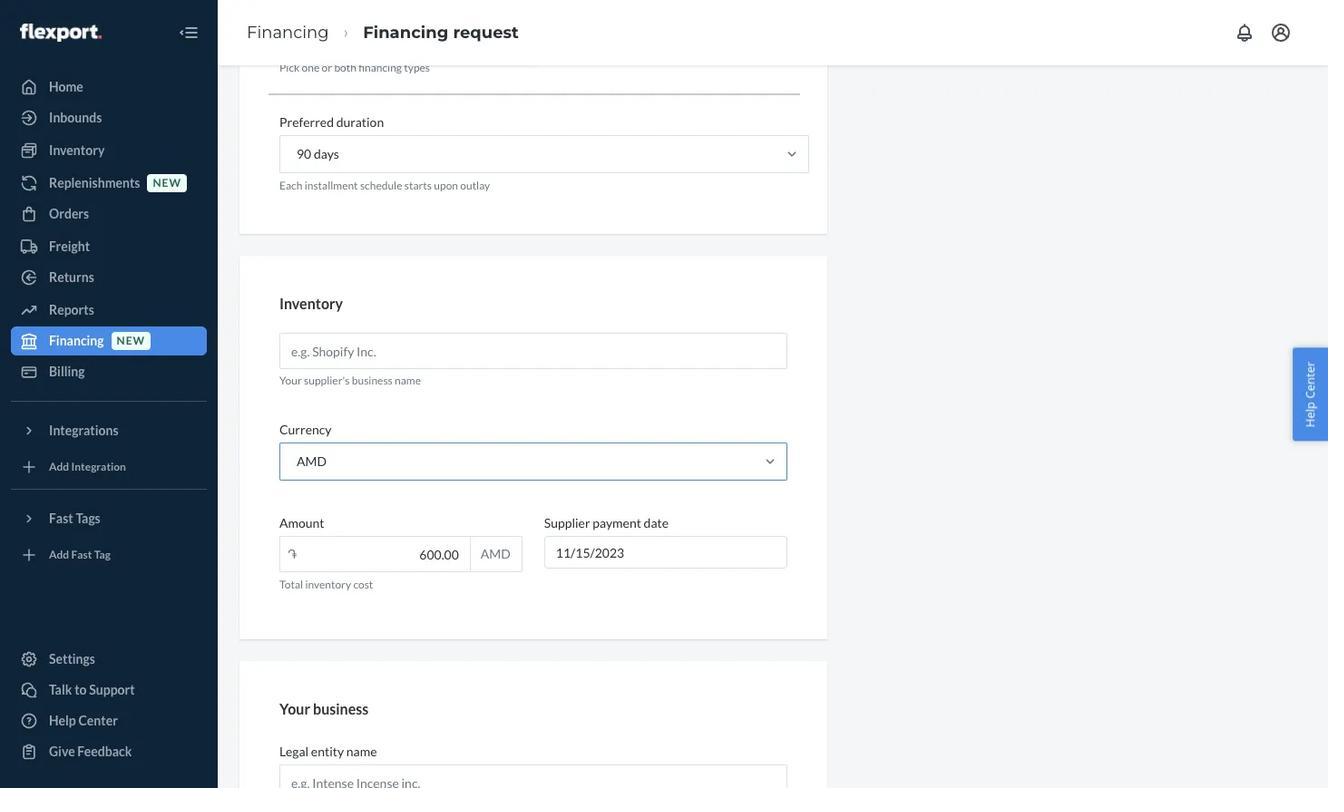 Task type: vqa. For each thing, say whether or not it's contained in the screenshot.
e.g. shopify inc. Field
yes



Task type: locate. For each thing, give the bounding box(es) containing it.
new down reports link
[[117, 334, 145, 348]]

1 horizontal spatial financing
[[247, 22, 329, 42]]

give feedback
[[49, 744, 132, 760]]

business up "legal entity name"
[[313, 701, 369, 718]]

11/15/2023
[[556, 546, 625, 561]]

1 add from the top
[[49, 461, 69, 474]]

give
[[49, 744, 75, 760]]

90
[[297, 147, 312, 162]]

1 vertical spatial amd
[[481, 547, 511, 562]]

center
[[1303, 361, 1319, 399], [78, 714, 118, 729]]

financing down reports at the top of page
[[49, 333, 104, 349]]

0 vertical spatial inventory
[[49, 143, 105, 158]]

help inside button
[[1303, 402, 1319, 427]]

0 horizontal spatial inventory
[[49, 143, 105, 158]]

help
[[1303, 402, 1319, 427], [49, 714, 76, 729]]

0 vertical spatial help
[[1303, 402, 1319, 427]]

orders link
[[11, 200, 207, 229]]

your left supplier's
[[280, 374, 302, 388]]

preferred duration
[[280, 115, 384, 130]]

amd
[[297, 454, 327, 470], [481, 547, 511, 562]]

1 vertical spatial new
[[117, 334, 145, 348]]

inventory link
[[11, 136, 207, 165]]

date
[[644, 516, 669, 531]]

business right supplier's
[[352, 374, 393, 388]]

0 vertical spatial help center
[[1303, 361, 1319, 427]]

your for your business
[[280, 701, 310, 718]]

supplier payment date
[[544, 516, 669, 531]]

0 vertical spatial your
[[280, 374, 302, 388]]

1 vertical spatial help center
[[49, 714, 118, 729]]

reports
[[49, 302, 94, 318]]

financing for financing link
[[247, 22, 329, 42]]

help center link
[[11, 707, 207, 736]]

2 horizontal spatial financing
[[363, 22, 449, 42]]

1 your from the top
[[280, 374, 302, 388]]

business
[[352, 374, 393, 388], [313, 701, 369, 718]]

financing
[[247, 22, 329, 42], [363, 22, 449, 42], [49, 333, 104, 349]]

fast left tags
[[49, 511, 73, 527]]

0 vertical spatial business
[[352, 374, 393, 388]]

reports link
[[11, 296, 207, 325]]

inventory down inbounds
[[49, 143, 105, 158]]

talk to support button
[[11, 676, 207, 705]]

name right entity at the bottom left of the page
[[347, 744, 377, 760]]

add inside add integration link
[[49, 461, 69, 474]]

duration
[[337, 115, 384, 130]]

1 horizontal spatial name
[[395, 374, 421, 388]]

give feedback button
[[11, 738, 207, 767]]

days
[[314, 147, 339, 162]]

your
[[280, 374, 302, 388], [280, 701, 310, 718]]

financing up types
[[363, 22, 449, 42]]

payment
[[593, 516, 642, 531]]

0 vertical spatial amd
[[297, 454, 327, 470]]

settings
[[49, 652, 95, 667]]

2 your from the top
[[280, 701, 310, 718]]

0 horizontal spatial help
[[49, 714, 76, 729]]

name
[[395, 374, 421, 388], [347, 744, 377, 760]]

fast tags
[[49, 511, 101, 527]]

financing up pick
[[247, 22, 329, 42]]

1 vertical spatial help
[[49, 714, 76, 729]]

integration
[[71, 461, 126, 474]]

0 horizontal spatial name
[[347, 744, 377, 760]]

new up orders link
[[153, 176, 182, 190]]

name right supplier's
[[395, 374, 421, 388]]

0 vertical spatial new
[[153, 176, 182, 190]]

1 vertical spatial your
[[280, 701, 310, 718]]

0 vertical spatial name
[[395, 374, 421, 388]]

each installment schedule starts upon outlay
[[280, 179, 490, 193]]

0 vertical spatial center
[[1303, 361, 1319, 399]]

0 horizontal spatial new
[[117, 334, 145, 348]]

new for financing
[[117, 334, 145, 348]]

1 vertical spatial add
[[49, 549, 69, 562]]

add inside add fast tag link
[[49, 549, 69, 562]]

add
[[49, 461, 69, 474], [49, 549, 69, 562]]

both
[[334, 61, 357, 75]]

financing
[[359, 61, 402, 75]]

1 horizontal spatial help
[[1303, 402, 1319, 427]]

inventory
[[49, 143, 105, 158], [280, 295, 343, 312]]

total inventory cost
[[280, 579, 373, 592]]

orders
[[49, 206, 89, 221]]

֏
[[288, 547, 297, 562]]

1 horizontal spatial new
[[153, 176, 182, 190]]

help center
[[1303, 361, 1319, 427], [49, 714, 118, 729]]

open account menu image
[[1271, 22, 1293, 44]]

financing link
[[247, 22, 329, 42]]

breadcrumbs navigation
[[232, 6, 534, 59]]

new for replenishments
[[153, 176, 182, 190]]

your for your supplier's business name
[[280, 374, 302, 388]]

1 vertical spatial business
[[313, 701, 369, 718]]

your supplier's business name
[[280, 374, 421, 388]]

inventory up supplier's
[[280, 295, 343, 312]]

0 vertical spatial fast
[[49, 511, 73, 527]]

feedback
[[77, 744, 132, 760]]

freight link
[[11, 232, 207, 261]]

1 horizontal spatial center
[[1303, 361, 1319, 399]]

fast left tag
[[71, 549, 92, 562]]

one
[[302, 61, 320, 75]]

0 horizontal spatial financing
[[49, 333, 104, 349]]

0 vertical spatial add
[[49, 461, 69, 474]]

1 horizontal spatial help center
[[1303, 361, 1319, 427]]

1 vertical spatial fast
[[71, 549, 92, 562]]

1 vertical spatial inventory
[[280, 295, 343, 312]]

1 vertical spatial name
[[347, 744, 377, 760]]

or
[[322, 61, 332, 75]]

fast
[[49, 511, 73, 527], [71, 549, 92, 562]]

add left integration
[[49, 461, 69, 474]]

0 horizontal spatial center
[[78, 714, 118, 729]]

open notifications image
[[1235, 22, 1256, 44]]

add for add integration
[[49, 461, 69, 474]]

add down fast tags
[[49, 549, 69, 562]]

help center inside button
[[1303, 361, 1319, 427]]

returns link
[[11, 263, 207, 292]]

2 add from the top
[[49, 549, 69, 562]]

new
[[153, 176, 182, 190], [117, 334, 145, 348]]

your up legal
[[280, 701, 310, 718]]

inventory
[[305, 579, 351, 592]]

installment
[[305, 179, 358, 193]]

pick
[[280, 61, 300, 75]]

entity
[[311, 744, 344, 760]]

outlay
[[460, 179, 490, 193]]



Task type: describe. For each thing, give the bounding box(es) containing it.
add fast tag
[[49, 549, 111, 562]]

returns
[[49, 270, 94, 285]]

freight
[[49, 239, 90, 254]]

each
[[280, 179, 303, 193]]

supplier's
[[304, 374, 350, 388]]

starts
[[405, 179, 432, 193]]

settings link
[[11, 645, 207, 674]]

e.g. Intense Incense inc. field
[[280, 765, 788, 789]]

upon
[[434, 179, 458, 193]]

schedule
[[360, 179, 403, 193]]

fast inside dropdown button
[[49, 511, 73, 527]]

inbounds
[[49, 110, 102, 125]]

add fast tag link
[[11, 541, 207, 570]]

flexport logo image
[[20, 23, 101, 42]]

to
[[75, 683, 87, 698]]

total
[[280, 579, 303, 592]]

talk to support
[[49, 683, 135, 698]]

talk
[[49, 683, 72, 698]]

90 days
[[297, 147, 339, 162]]

preferred
[[280, 115, 334, 130]]

home
[[49, 79, 83, 94]]

integrations button
[[11, 417, 207, 446]]

integrations
[[49, 423, 119, 438]]

0.00 text field
[[281, 538, 470, 572]]

center inside button
[[1303, 361, 1319, 399]]

amount
[[280, 516, 325, 531]]

billing link
[[11, 358, 207, 387]]

billing
[[49, 364, 85, 379]]

1 horizontal spatial amd
[[481, 547, 511, 562]]

cost
[[353, 579, 373, 592]]

pick one or both financing types
[[280, 61, 430, 75]]

financing request link
[[363, 22, 519, 42]]

tag
[[94, 549, 111, 562]]

legal entity name
[[280, 744, 377, 760]]

inbounds link
[[11, 103, 207, 133]]

close navigation image
[[178, 22, 200, 44]]

0 horizontal spatial amd
[[297, 454, 327, 470]]

help center button
[[1294, 348, 1329, 441]]

types
[[404, 61, 430, 75]]

1 horizontal spatial inventory
[[280, 295, 343, 312]]

fast tags button
[[11, 505, 207, 534]]

request
[[453, 22, 519, 42]]

add for add fast tag
[[49, 549, 69, 562]]

add integration
[[49, 461, 126, 474]]

your business
[[280, 701, 369, 718]]

legal
[[280, 744, 309, 760]]

supplier
[[544, 516, 591, 531]]

financing request
[[363, 22, 519, 42]]

tags
[[76, 511, 101, 527]]

currency
[[280, 422, 332, 438]]

add integration link
[[11, 453, 207, 482]]

1 vertical spatial center
[[78, 714, 118, 729]]

financing for financing request
[[363, 22, 449, 42]]

e.g. Shopify Inc. field
[[280, 333, 788, 370]]

support
[[89, 683, 135, 698]]

home link
[[11, 73, 207, 102]]

replenishments
[[49, 175, 140, 191]]

0 horizontal spatial help center
[[49, 714, 118, 729]]



